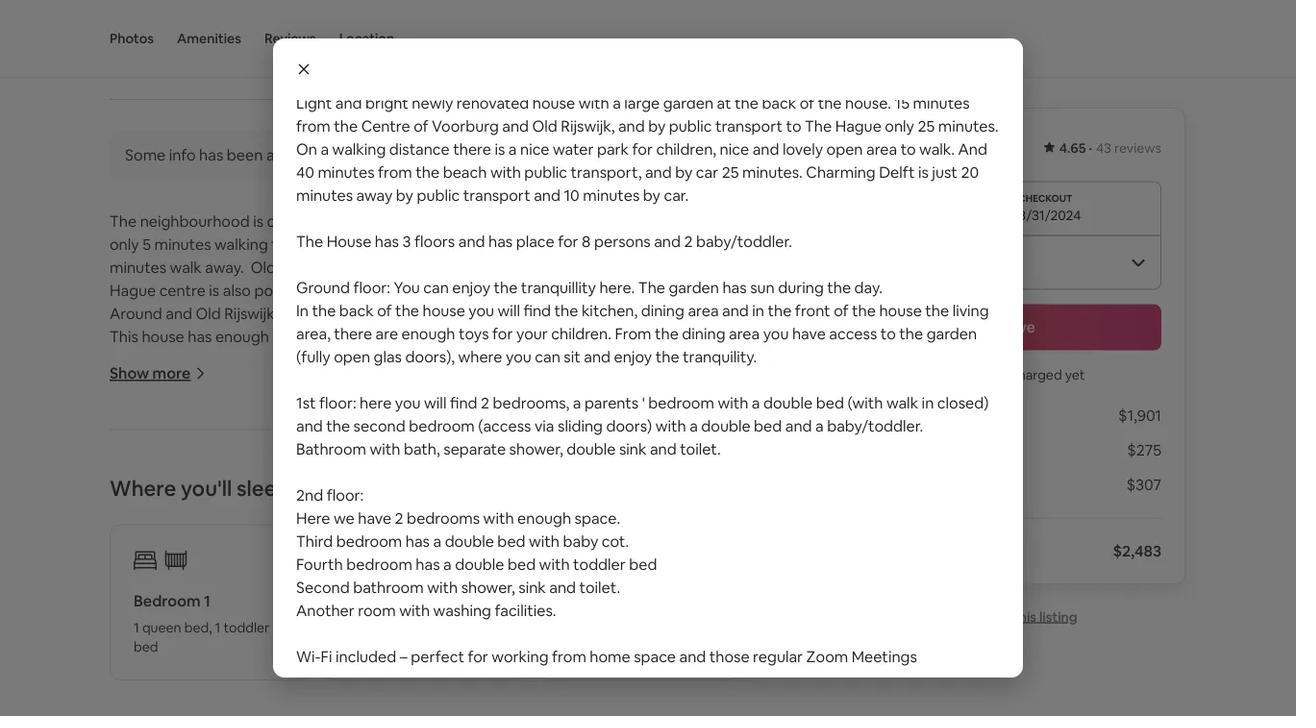 Task type: describe. For each thing, give the bounding box(es) containing it.
at for light and bright newly renovated  house with a large garden at the back of the house. 15 minutes from the centre of voorburg and old rijswijk, and by public transport to the hague only 25 minutes.  on a walking distance there is a nice water park for children, nice and lovely open area to walk. and 40 minutes from the beach with public transport, and by car 25 minutes. charming delft is just  20 minutes away by public transport and 10 minutes by car.
[[534, 396, 548, 416]]

10 for light and bright newly renovated  house with a large garden at the back of the house. 15 minutes from the centre of voorburg and old rijswijk, and by public transport to the hague only 25 minutes. on a walking distance there is a nice water park for children, nice and lovely open area to walk. and 40 minutes from the beach with public transport, and by car 25 minutes. charming delft is just  20 minutes away by public transport and 10 minutes by car.
[[564, 185, 580, 205]]

light and bright newly renovated  house with a large garden at the back of the house. 15 minutes from the centre of voorburg and old rijswijk, and by public transport to the hague only 25 minutes.  on a walking distance there is a nice water park for children, nice and lovely open area to walk. and 40 minutes from the beach with public transport, and by car 25 minutes. charming delft is just  20 minutes away by public transport and 10 minutes by car.
[[110, 396, 737, 531]]

the up perfect
[[452, 604, 479, 623]]

everything
[[371, 211, 448, 231]]

garden inside light and bright newly renovated  house with a large garden at the back of the house. 15 minutes from the centre of voorburg and old rijswijk, and by public transport to the hague only 25 minutes.  on a walking distance there is a nice water park for children, nice and lovely open area to walk. and 40 minutes from the beach with public transport, and by car 25 minutes. charming delft is just  20 minutes away by public transport and 10 minutes by car.
[[480, 396, 531, 416]]

bedroom up bathroom
[[347, 555, 413, 574]]

0 vertical spatial rijswijk
[[589, 234, 639, 254]]

minutes down bath,
[[370, 465, 427, 485]]

with down second
[[370, 439, 401, 459]]

children, for light and bright newly renovated  house with a large garden at the back of the house. 15 minutes from the centre of voorburg and old rijswijk, and by public transport to the hague only 25 minutes.  on a walking distance there is a nice water park for children, nice and lovely open area to walk. and 40 minutes from the beach with public transport, and by car 25 minutes. charming delft is just  20 minutes away by public transport and 10 minutes by car.
[[640, 442, 700, 462]]

with down offer.
[[549, 327, 580, 346]]

is left possible,
[[209, 280, 220, 300]]

2 horizontal spatial 3
[[633, 591, 642, 611]]

minutes up city
[[318, 162, 375, 182]]

find inside the 1st floor: here you will find 2 bedrooms, a parents ' bedroom with a double bed (with walk in closed) and the second bedroom (access via sliding doors) with a double bed and a baby/toddler. bathroom with bath, separate shower, double sink and toilet.
[[450, 393, 478, 413]]

0 horizontal spatial during
[[592, 604, 638, 623]]

free cancellation before march 24
[[171, 45, 416, 64]]

0 horizontal spatial 3
[[216, 558, 225, 577]]

0 horizontal spatial floors
[[228, 558, 269, 577]]

enjoy down garden.
[[614, 347, 652, 367]]

bedroom 2 1 queen bed, 1 toddler bed
[[348, 591, 484, 656]]

lovely for light and bright newly renovated  house with a large garden at the back of the house. 15 minutes from the centre of voorburg and old rijswijk, and by public transport to the hague only 25 minutes. on a walking distance there is a nice water park for children, nice and lovely open area to walk. and 40 minutes from the beach with public transport, and by car 25 minutes. charming delft is just  20 minutes away by public transport and 10 minutes by car.
[[783, 139, 824, 159]]

few
[[690, 234, 716, 254]]

dining down washing
[[455, 627, 498, 646]]

tranquillity inside about this space dialog
[[521, 278, 596, 297]]

x
[[888, 406, 896, 426]]

toddler for bedroom 2
[[438, 620, 484, 637]]

delft for light and bright newly renovated  house with a large garden at the back of the house. 15 minutes from the centre of voorburg and old rijswijk, and by public transport to the hague only 25 minutes. on a walking distance there is a nice water park for children, nice and lovely open area to walk. and 40 minutes from the beach with public transport, and by car 25 minutes. charming delft is just  20 minutes away by public transport and 10 minutes by car.
[[879, 162, 915, 182]]

open down wi-
[[299, 673, 335, 693]]

$2,483
[[1114, 542, 1162, 561]]

is up close
[[495, 139, 505, 159]]

has down bedrooms
[[406, 532, 430, 551]]

another
[[296, 601, 355, 621]]

take
[[415, 280, 446, 300]]

·
[[1089, 139, 1093, 157]]

$317 x 6 nights
[[852, 406, 955, 426]]

0 vertical spatial centre
[[379, 234, 425, 254]]

you'll
[[181, 475, 232, 503]]

dining right garden.
[[682, 324, 726, 343]]

reserve
[[978, 317, 1036, 337]]

1 vertical spatial the house has 3 floors and has place for 8 persons and 2 baby/toddler.
[[110, 558, 609, 577]]

reviews button
[[265, 0, 316, 77]]

persons inside about this space dialog
[[594, 231, 651, 251]]

day. inside about this space dialog
[[855, 278, 883, 297]]

0 vertical spatial on
[[451, 211, 469, 231]]

for up not
[[558, 231, 579, 251]]

–
[[400, 647, 408, 667]]

reviews
[[1115, 139, 1162, 157]]

0 horizontal spatial house
[[140, 558, 185, 577]]

bathroom
[[296, 439, 367, 459]]

beach for light and bright newly renovated  house with a large garden at the back of the house. 15 minutes from the centre of voorburg and old rijswijk, and by public transport to the hague only 25 minutes. on a walking distance there is a nice water park for children, nice and lovely open area to walk. and 40 minutes from the beach with public transport, and by car 25 minutes. charming delft is just  20 minutes away by public transport and 10 minutes by car.
[[443, 162, 487, 182]]

(fully inside about this space dialog
[[296, 347, 331, 367]]

and for light and bright newly renovated  house with a large garden at the back of the house. 15 minutes from the centre of voorburg and old rijswijk, and by public transport to the hague only 25 minutes. on a walking distance there is a nice water park for children, nice and lovely open area to walk. and 40 minutes from the beach with public transport, and by car 25 minutes. charming delft is just  20 minutes away by public transport and 10 minutes by car.
[[959, 139, 988, 159]]

nearby,
[[589, 211, 640, 231]]

show original language button
[[444, 145, 611, 165]]

bed, for 2
[[399, 620, 427, 637]]

3/31/2024
[[1019, 206, 1082, 224]]

about this space dialog
[[273, 38, 1024, 678]]

0 horizontal spatial toys
[[339, 650, 370, 670]]

from down bath,
[[430, 465, 464, 485]]

6
[[899, 406, 908, 426]]

nights
[[912, 406, 955, 426]]

area inside light and bright newly renovated  house with a large garden at the back of the house. 15 minutes from the centre of voorburg and old rijswijk, and by public transport to the hague only 25 minutes.  on a walking distance there is a nice water park for children, nice and lovely open area to walk. and 40 minutes from the beach with public transport, and by car 25 minutes. charming delft is just  20 minutes away by public transport and 10 minutes by car.
[[224, 465, 254, 485]]

has up 'more'
[[188, 327, 212, 346]]

your inside about this space dialog
[[517, 324, 548, 343]]

open inside light and bright newly renovated  house with a large garden at the back of the house. 15 minutes from the centre of voorburg and old rijswijk, and by public transport to the hague only 25 minutes. on a walking distance there is a nice water park for children, nice and lovely open area to walk. and 40 minutes from the beach with public transport, and by car 25 minutes. charming delft is just  20 minutes away by public transport and 10 minutes by car.
[[827, 139, 863, 159]]

with right '
[[718, 393, 749, 413]]

transport, for light and bright newly renovated  house with a large garden at the back of the house. 15 minutes from the centre of voorburg and old rijswijk, and by public transport to the hague only 25 minutes.  on a walking distance there is a nice water park for children, nice and lovely open area to walk. and 40 minutes from the beach with public transport, and by car 25 minutes. charming delft is just  20 minutes away by public transport and 10 minutes by car.
[[623, 465, 694, 485]]

has up bathroom
[[416, 555, 440, 574]]

for right perfect
[[468, 647, 489, 667]]

garden inside light and bright newly renovated  house with a large garden at the back of the house. 15 minutes from the centre of voorburg and old rijswijk, and by public transport to the hague only 25 minutes. on a walking distance there is a nice water park for children, nice and lovely open area to walk. and 40 minutes from the beach with public transport, and by car 25 minutes. charming delft is just  20 minutes away by public transport and 10 minutes by car.
[[663, 93, 714, 113]]

report
[[967, 608, 1011, 626]]

by
[[389, 4, 404, 21]]

$307
[[1127, 475, 1162, 495]]

is right shops
[[506, 257, 516, 277]]

regular
[[753, 647, 803, 667]]

with up close
[[491, 162, 521, 182]]

to
[[644, 257, 661, 277]]

8 inside about this space dialog
[[582, 231, 591, 251]]

has down possible,
[[278, 304, 302, 323]]

is down (access
[[478, 442, 489, 462]]

be
[[992, 366, 1008, 383]]

yet
[[1066, 366, 1086, 383]]

0 horizontal spatial children.
[[432, 650, 492, 670]]

for left –
[[373, 650, 394, 670]]

with right doors)
[[656, 416, 687, 436]]

reserve button
[[852, 304, 1162, 351]]

walk inside the neighbourhood is charming with everything on a close distance nearby, and it takes only 5 minutes walking to visit the city centre of rijswijk, trainstation rijswijk is on a few minutes walk away.  old rijswijk with his charming shops is also not far away. to visit the hague centre is also possible, the best is to take public transport. around and old rijswijk has a lot of delicious restaurants to offer. this house has enough place for a big family or 2 small families with a nice garden.
[[170, 257, 202, 277]]

floors inside about this space dialog
[[415, 231, 455, 251]]

toys inside about this space dialog
[[459, 324, 489, 343]]

on for light and bright newly renovated  house with a large garden at the back of the house. 15 minutes from the centre of voorburg and old rijswijk, and by public transport to the hague only 25 minutes.  on a walking distance there is a nice water park for children, nice and lovely open area to walk. and 40 minutes from the beach with public transport, and by car 25 minutes. charming delft is just  20 minutes away by public transport and 10 minutes by car.
[[280, 442, 301, 462]]

house inside light and bright newly renovated  house with a large garden at the back of the house. 15 minutes from the centre of voorburg and old rijswijk, and by public transport to the hague only 25 minutes.  on a walking distance there is a nice water park for children, nice and lovely open area to walk. and 40 minutes from the beach with public transport, and by car 25 minutes. charming delft is just  20 minutes away by public transport and 10 minutes by car.
[[350, 396, 392, 416]]

sun inside about this space dialog
[[751, 278, 775, 297]]

access inside about this space dialog
[[830, 324, 878, 343]]

doors)
[[607, 416, 653, 436]]

bed, for 1
[[184, 620, 212, 637]]

bright for light and bright newly renovated  house with a large garden at the back of the house. 15 minutes from the centre of voorburg and old rijswijk, and by public transport to the hague only 25 minutes. on a walking distance there is a nice water park for children, nice and lovely open area to walk. and 40 minutes from the beach with public transport, and by car 25 minutes. charming delft is just  20 minutes away by public transport and 10 minutes by car.
[[366, 93, 409, 113]]

is right neighbourhood
[[253, 211, 264, 231]]

25 up takes
[[722, 162, 739, 182]]

2 vertical spatial you
[[207, 604, 234, 623]]

and inside 2nd floor: here we have 2 bedrooms with enough space. third bedroom has a double bed with baby cot. fourth bedroom has a double bed with toddler bed second bathroom with shower, sink and toilet. another room with washing facilities.
[[550, 578, 576, 597]]

$275
[[1128, 441, 1162, 460]]

enough down restaurants
[[402, 324, 456, 343]]

1 vertical spatial visit
[[664, 257, 693, 277]]

star
[[466, 4, 490, 21]]

1 vertical spatial tranquility.
[[648, 673, 722, 693]]

close
[[484, 211, 521, 231]]

info
[[169, 145, 196, 165]]

1 vertical spatial living
[[137, 650, 173, 670]]

before
[[298, 45, 346, 64]]

house inside light and bright newly renovated  house with a large garden at the back of the house. 15 minutes from the centre of voorburg and old rijswijk, and by public transport to the hague only 25 minutes. on a walking distance there is a nice water park for children, nice and lovely open area to walk. and 40 minutes from the beach with public transport, and by car 25 minutes. charming delft is just  20 minutes away by public transport and 10 minutes by car.
[[533, 93, 575, 113]]

glas inside about this space dialog
[[374, 347, 402, 367]]

the house has 3 floors and has place for 8 persons and 2 baby/toddler. inside about this space dialog
[[296, 231, 793, 251]]

2 horizontal spatial have
[[793, 324, 826, 343]]

where inside about this space dialog
[[458, 347, 503, 367]]

charged
[[1011, 366, 1063, 383]]

his
[[367, 257, 387, 277]]

back inside light and bright newly renovated  house with a large garden at the back of the house. 15 minutes from the centre of voorburg and old rijswijk, and by public transport to the hague only 25 minutes.  on a walking distance there is a nice water park for children, nice and lovely open area to walk. and 40 minutes from the beach with public transport, and by car 25 minutes. charming delft is just  20 minutes away by public transport and 10 minutes by car.
[[579, 396, 613, 416]]

trainstation
[[504, 234, 585, 254]]

0 horizontal spatial from
[[496, 650, 532, 670]]

1 vertical spatial sun
[[564, 604, 589, 623]]

queen for bedroom 1
[[142, 620, 181, 637]]

enough inside 2nd floor: here we have 2 bedrooms with enough space. third bedroom has a double bed with baby cot. fourth bedroom has a double bed with toddler bed second bathroom with shower, sink and toilet. another room with washing facilities.
[[518, 508, 572, 528]]

families
[[492, 327, 546, 346]]

rijswijk, inside the neighbourhood is charming with everything on a close distance nearby, and it takes only 5 minutes walking to visit the city centre of rijswijk, trainstation rijswijk is on a few minutes walk away.  old rijswijk with his charming shops is also not far away. to visit the hague centre is also possible, the best is to take public transport. around and old rijswijk has a lot of delicious restaurants to offer. this house has enough place for a big family or 2 small families with a nice garden.
[[447, 234, 501, 254]]

'
[[642, 393, 645, 413]]

open inside light and bright newly renovated  house with a large garden at the back of the house. 15 minutes from the centre of voorburg and old rijswijk, and by public transport to the hague only 25 minutes.  on a walking distance there is a nice water park for children, nice and lovely open area to walk. and 40 minutes from the beach with public transport, and by car 25 minutes. charming delft is just  20 minutes away by public transport and 10 minutes by car.
[[184, 465, 220, 485]]

1 vertical spatial your
[[397, 650, 429, 670]]

2 inside bedroom 2 1 queen bed, 1 toddler bed
[[419, 591, 427, 611]]

light for light and bright newly renovated  house with a large garden at the back of the house. 15 minutes from the centre of voorburg and old rijswijk, and by public transport to the hague only 25 minutes.  on a walking distance there is a nice water park for children, nice and lovely open area to walk. and 40 minutes from the beach with public transport, and by car 25 minutes. charming delft is just  20 minutes away by public transport and 10 minutes by car.
[[110, 396, 145, 416]]

is up delicious
[[382, 280, 393, 300]]

renovated for light and bright newly renovated  house with a large garden at the back of the house. 15 minutes from the centre of voorburg and old rijswijk, and by public transport to the hague only 25 minutes. on a walking distance there is a nice water park for children, nice and lovely open area to walk. and 40 minutes from the beach with public transport, and by car 25 minutes. charming delft is just  20 minutes away by public transport and 10 minutes by car.
[[457, 93, 529, 113]]

car. for light and bright newly renovated  house with a large garden at the back of the house. 15 minutes from the centre of voorburg and old rijswijk, and by public transport to the hague only 25 minutes. on a walking distance there is a nice water park for children, nice and lovely open area to walk. and 40 minutes from the beach with public transport, and by car 25 minutes. charming delft is just  20 minutes away by public transport and 10 minutes by car.
[[664, 185, 689, 205]]

separate
[[444, 439, 506, 459]]

toddler for bedroom 1
[[224, 620, 270, 637]]

with down the baby
[[539, 555, 570, 574]]

area inside light and bright newly renovated  house with a large garden at the back of the house. 15 minutes from the centre of voorburg and old rijswijk, and by public transport to the hague only 25 minutes. on a walking distance there is a nice water park for children, nice and lovely open area to walk. and 40 minutes from the beach with public transport, and by car 25 minutes. charming delft is just  20 minutes away by public transport and 10 minutes by car.
[[867, 139, 898, 159]]

show more
[[110, 364, 191, 383]]

old up possible,
[[251, 257, 276, 277]]

bedroom down we
[[336, 532, 402, 551]]

bedroom right '
[[649, 393, 715, 413]]

enjoy down wi-fi included – perfect for working from home space and those regular zoom meetings
[[579, 673, 617, 693]]

in inside about this space dialog
[[296, 301, 309, 320]]

40 for light and bright newly renovated  house with a large garden at the back of the house. 15 minutes from the centre of voorburg and old rijswijk, and by public transport to the hague only 25 minutes. on a walking distance there is a nice water park for children, nice and lovely open area to walk. and 40 minutes from the beach with public transport, and by car 25 minutes. charming delft is just  20 minutes away by public transport and 10 minutes by car.
[[296, 162, 315, 182]]

are inside about this space dialog
[[376, 324, 398, 343]]

with right here
[[396, 396, 426, 416]]

0 horizontal spatial charming
[[267, 211, 334, 231]]

2 down takes
[[684, 231, 693, 251]]

4.65 · 43 reviews
[[1060, 139, 1162, 157]]

1 vertical spatial sit
[[529, 673, 546, 693]]

city
[[349, 234, 375, 254]]

is up we
[[353, 488, 363, 508]]

sit inside about this space dialog
[[564, 347, 581, 367]]

those
[[710, 647, 750, 667]]

sink inside the 1st floor: here you will find 2 bedrooms, a parents ' bedroom with a double bed (with walk in closed) and the second bedroom (access via sliding doors) with a double bed and a baby/toddler. bathroom with bath, separate shower, double sink and toilet.
[[619, 439, 647, 459]]

(access
[[478, 416, 532, 436]]

0 vertical spatial find
[[524, 301, 551, 320]]

the down to
[[639, 278, 666, 297]]

ground inside about this space dialog
[[296, 278, 350, 297]]

automatically
[[266, 145, 362, 165]]

walk. for light and bright newly renovated  house with a large garden at the back of the house. 15 minutes from the centre of voorburg and old rijswijk, and by public transport to the hague only 25 minutes. on a walking distance there is a nice water park for children, nice and lovely open area to walk. and 40 minutes from the beach with public transport, and by car 25 minutes. charming delft is just  20 minutes away by public transport and 10 minutes by car.
[[920, 139, 955, 159]]

there inside light and bright newly renovated  house with a large garden at the back of the house. 15 minutes from the centre of voorburg and old rijswijk, and by public transport to the hague only 25 minutes. on a walking distance there is a nice water park for children, nice and lovely open area to walk. and 40 minutes from the beach with public transport, and by car 25 minutes. charming delft is just  20 minutes away by public transport and 10 minutes by car.
[[453, 139, 492, 159]]

and for light and bright newly renovated  house with a large garden at the back of the house. 15 minutes from the centre of voorburg and old rijswijk, and by public transport to the hague only 25 minutes.  on a walking distance there is a nice water park for children, nice and lovely open area to walk. and 40 minutes from the beach with public transport, and by car 25 minutes. charming delft is just  20 minutes away by public transport and 10 minutes by car.
[[315, 465, 345, 485]]

floor: inside 2nd floor: here we have 2 bedrooms with enough space. third bedroom has a double bed with baby cot. fourth bedroom has a double bed with toddler bed second bathroom with shower, sink and toilet. another room with washing facilities.
[[327, 485, 364, 505]]

enjoy down shops
[[452, 278, 491, 297]]

1 vertical spatial also
[[223, 280, 251, 300]]

20 for light and bright newly renovated  house with a large garden at the back of the house. 15 minutes from the centre of voorburg and old rijswijk, and by public transport to the hague only 25 minutes. on a walking distance there is a nice water park for children, nice and lovely open area to walk. and 40 minutes from the beach with public transport, and by car 25 minutes. charming delft is just  20 minutes away by public transport and 10 minutes by car.
[[961, 162, 979, 182]]

can up restaurants
[[424, 278, 449, 297]]

photos
[[110, 30, 154, 47]]

for inside light and bright newly renovated  house with a large garden at the back of the house. 15 minutes from the centre of voorburg and old rijswijk, and by public transport to the hague only 25 minutes.  on a walking distance there is a nice water park for children, nice and lovely open area to walk. and 40 minutes from the beach with public transport, and by car 25 minutes. charming delft is just  20 minutes away by public transport and 10 minutes by car.
[[616, 442, 637, 462]]

minutes up bedrooms
[[420, 488, 477, 508]]

minutes down neighbourhood
[[154, 234, 211, 254]]

house inside about this space dialog
[[327, 231, 372, 251]]

1 vertical spatial doors),
[[370, 673, 420, 693]]

doors), inside about this space dialog
[[406, 347, 455, 367]]

offer.
[[526, 304, 562, 323]]

second
[[296, 578, 350, 597]]

3 inside about this space dialog
[[403, 231, 411, 251]]

only inside the neighbourhood is charming with everything on a close distance nearby, and it takes only 5 minutes walking to visit the city centre of rijswijk, trainstation rijswijk is on a few minutes walk away.  old rijswijk with his charming shops is also not far away. to visit the hague centre is also possible, the best is to take public transport. around and old rijswijk has a lot of delicious restaurants to offer. this house has enough place for a big family or 2 small families with a nice garden.
[[110, 234, 139, 254]]

toddler inside 2nd floor: here we have 2 bedrooms with enough space. third bedroom has a double bed with baby cot. fourth bedroom has a double bed with toddler bed second bathroom with shower, sink and toilet. another room with washing facilities.
[[573, 555, 626, 574]]

3/31/2024 button
[[852, 181, 1162, 235]]

1 horizontal spatial also
[[519, 257, 547, 277]]

you inside about this space dialog
[[394, 278, 420, 297]]

on for light and bright newly renovated  house with a large garden at the back of the house. 15 minutes from the centre of voorburg and old rijswijk, and by public transport to the hague only 25 minutes. on a walking distance there is a nice water park for children, nice and lovely open area to walk. and 40 minutes from the beach with public transport, and by car 25 minutes. charming delft is just  20 minutes away by public transport and 10 minutes by car.
[[296, 139, 317, 159]]

2 vertical spatial rijswijk
[[224, 304, 275, 323]]

the down few
[[696, 257, 723, 277]]

place inside about this space dialog
[[516, 231, 555, 251]]

big
[[350, 327, 373, 346]]

centre for light and bright newly renovated  house with a large garden at the back of the house. 15 minutes from the centre of voorburg and old rijswijk, and by public transport to the hague only 25 minutes. on a walking distance there is a nice water park for children, nice and lovely open area to walk. and 40 minutes from the beach with public transport, and by car 25 minutes. charming delft is just  20 minutes away by public transport and 10 minutes by car.
[[361, 116, 410, 136]]

included
[[336, 647, 397, 667]]

walking inside the neighbourhood is charming with everything on a close distance nearby, and it takes only 5 minutes walking to visit the city centre of rijswijk, trainstation rijswijk is on a few minutes walk away.  old rijswijk with his charming shops is also not far away. to visit the hague centre is also possible, the best is to take public transport. around and old rijswijk has a lot of delicious restaurants to offer. this house has enough place for a big family or 2 small families with a nice garden.
[[215, 234, 268, 254]]

the down some
[[110, 211, 137, 231]]

1 horizontal spatial have
[[673, 650, 707, 670]]

90%
[[171, 4, 197, 21]]

more
[[153, 364, 191, 383]]

sliding
[[558, 416, 603, 436]]

2 vertical spatial place
[[330, 558, 368, 577]]

2 vertical spatial baby/toddler.
[[510, 558, 606, 577]]

night
[[902, 138, 939, 157]]

20 for light and bright newly renovated  house with a large garden at the back of the house. 15 minutes from the centre of voorburg and old rijswijk, and by public transport to the hague only 25 minutes.  on a walking distance there is a nice water park for children, nice and lovely open area to walk. and 40 minutes from the beach with public transport, and by car 25 minutes. charming delft is just  20 minutes away by public transport and 10 minutes by car.
[[399, 488, 417, 508]]

bed inside bedroom 1 1 queen bed, 1 toddler bed
[[134, 639, 158, 656]]

minutes down show more
[[110, 419, 167, 439]]

with right bedrooms
[[484, 508, 514, 528]]

will inside the 1st floor: here you will find 2 bedrooms, a parents ' bedroom with a double bed (with walk in closed) and the second bedroom (access via sliding doors) with a double bed and a baby/toddler. bathroom with bath, separate shower, double sink and toilet.
[[424, 393, 447, 413]]

dining down bedroom 3
[[563, 650, 606, 670]]

1 horizontal spatial baby/toddler.
[[696, 231, 793, 251]]

space.
[[575, 508, 621, 528]]

the inside light and bright newly renovated  house with a large garden at the back of the house. 15 minutes from the centre of voorburg and old rijswijk, and by public transport to the hague only 25 minutes.  on a walking distance there is a nice water park for children, nice and lovely open area to walk. and 40 minutes from the beach with public transport, and by car 25 minutes. charming delft is just  20 minutes away by public transport and 10 minutes by car.
[[679, 419, 706, 439]]

has up second
[[302, 558, 326, 577]]

where you'll sleep
[[110, 475, 290, 503]]

toilet. inside the 1st floor: here you will find 2 bedrooms, a parents ' bedroom with a double bed (with walk in closed) and the second bedroom (access via sliding doors) with a double bed and a baby/toddler. bathroom with bath, separate shower, double sink and toilet.
[[680, 439, 721, 459]]

children. inside about this space dialog
[[552, 324, 612, 343]]

2 inside 2nd floor: here we have 2 bedrooms with enough space. third bedroom has a double bed with baby cot. fourth bedroom has a double bed with toddler bed second bathroom with shower, sink and toilet. another room with washing facilities.
[[395, 508, 404, 528]]

lovely for light and bright newly renovated  house with a large garden at the back of the house. 15 minutes from the centre of voorburg and old rijswijk, and by public transport to the hague only 25 minutes.  on a walking distance there is a nice water park for children, nice and lovely open area to walk. and 40 minutes from the beach with public transport, and by car 25 minutes. charming delft is just  20 minutes away by public transport and 10 minutes by car.
[[140, 465, 180, 485]]

1 horizontal spatial rijswijk
[[279, 257, 330, 277]]

the neighbourhood is charming with everything on a close distance nearby, and it takes only 5 minutes walking to visit the city centre of rijswijk, trainstation rijswijk is on a few minutes walk away.  old rijswijk with his charming shops is also not far away. to visit the hague centre is also possible, the best is to take public transport. around and old rijswijk has a lot of delicious restaurants to offer. this house has enough place for a big family or 2 small families with a nice garden.
[[110, 211, 728, 346]]

walk. for light and bright newly renovated  house with a large garden at the back of the house. 15 minutes from the centre of voorburg and old rijswijk, and by public transport to the hague only 25 minutes.  on a walking distance there is a nice water park for children, nice and lovely open area to walk. and 40 minutes from the beach with public transport, and by car 25 minutes. charming delft is just  20 minutes away by public transport and 10 minutes by car.
[[277, 465, 312, 485]]

1 vertical spatial show
[[110, 364, 149, 383]]

voorburg for light and bright newly renovated  house with a large garden at the back of the house. 15 minutes from the centre of voorburg and old rijswijk, and by public transport to the hague only 25 minutes. on a walking distance there is a nice water park for children, nice and lovely open area to walk. and 40 minutes from the beach with public transport, and by car 25 minutes. charming delft is just  20 minutes away by public transport and 10 minutes by car.
[[432, 116, 499, 136]]

light and bright newly renovated  house with a large garden at the back of the house. 15 minutes from the centre of voorburg and old rijswijk, and by public transport to the hague only 25 minutes. on a walking distance there is a nice water park for children, nice and lovely open area to walk. and 40 minutes from the beach with public transport, and by car 25 minutes. charming delft is just  20 minutes away by public transport and 10 minutes by car.
[[296, 93, 999, 205]]

just for light and bright newly renovated  house with a large garden at the back of the house. 15 minutes from the centre of voorburg and old rijswijk, and by public transport to the hague only 25 minutes.  on a walking distance there is a nice water park for children, nice and lovely open area to walk. and 40 minutes from the beach with public transport, and by car 25 minutes. charming delft is just  20 minutes away by public transport and 10 minutes by car.
[[367, 488, 392, 508]]

old right around
[[196, 304, 221, 323]]

fourth
[[296, 555, 343, 574]]

minutes down 5 on the top left
[[110, 257, 167, 277]]

light for light and bright newly renovated  house with a large garden at the back of the house. 15 minutes from the centre of voorburg and old rijswijk, and by public transport to the hague only 25 minutes. on a walking distance there is a nice water park for children, nice and lovely open area to walk. and 40 minutes from the beach with public transport, and by car 25 minutes. charming delft is just  20 minutes away by public transport and 10 minutes by car.
[[296, 93, 332, 113]]

water for light and bright newly renovated  house with a large garden at the back of the house. 15 minutes from the centre of voorburg and old rijswijk, and by public transport to the hague only 25 minutes.  on a walking distance there is a nice water park for children, nice and lovely open area to walk. and 40 minutes from the beach with public transport, and by car 25 minutes. charming delft is just  20 minutes away by public transport and 10 minutes by car.
[[537, 442, 578, 462]]

1 vertical spatial charming
[[390, 257, 457, 277]]

for right small
[[493, 324, 513, 343]]

children, for light and bright newly renovated  house with a large garden at the back of the house. 15 minutes from the centre of voorburg and old rijswijk, and by public transport to the hague only 25 minutes. on a walking distance there is a nice water park for children, nice and lovely open area to walk. and 40 minutes from the beach with public transport, and by car 25 minutes. charming delft is just  20 minutes away by public transport and 10 minutes by car.
[[657, 139, 717, 159]]

0 horizontal spatial kitchen,
[[395, 627, 451, 646]]

0 horizontal spatial tranquillity
[[335, 604, 410, 623]]

original
[[487, 145, 541, 165]]

water for light and bright newly renovated  house with a large garden at the back of the house. 15 minutes from the centre of voorburg and old rijswijk, and by public transport to the hague only 25 minutes. on a walking distance there is a nice water park for children, nice and lovely open area to walk. and 40 minutes from the beach with public transport, and by car 25 minutes. charming delft is just  20 minutes away by public transport and 10 minutes by car.
[[553, 139, 594, 159]]

has down close
[[489, 231, 513, 251]]

1 away. from the left
[[205, 257, 244, 277]]

space
[[634, 647, 676, 667]]

can down working
[[500, 673, 525, 693]]

house. for light and bright newly renovated  house with a large garden at the back of the house. 15 minutes from the centre of voorburg and old rijswijk, and by public transport to the hague only 25 minutes.  on a walking distance there is a nice water park for children, nice and lovely open area to walk. and 40 minutes from the beach with public transport, and by car 25 minutes. charming delft is just  20 minutes away by public transport and 10 minutes by car.
[[662, 396, 709, 416]]

delft for light and bright newly renovated  house with a large garden at the back of the house. 15 minutes from the centre of voorburg and old rijswijk, and by public transport to the hague only 25 minutes.  on a walking distance there is a nice water park for children, nice and lovely open area to walk. and 40 minutes from the beach with public transport, and by car 25 minutes. charming delft is just  20 minutes away by public transport and 10 minutes by car.
[[314, 488, 349, 508]]

toilet. inside 2nd floor: here we have 2 bedrooms with enough space. third bedroom has a double bed with baby cot. fourth bedroom has a double bed with toddler bed second bathroom with shower, sink and toilet. another room with washing facilities.
[[580, 578, 621, 597]]

bedroom 1 1 queen bed, 1 toddler bed
[[134, 591, 270, 656]]

parents
[[585, 393, 639, 413]]

bright for light and bright newly renovated  house with a large garden at the back of the house. 15 minutes from the centre of voorburg and old rijswijk, and by public transport to the hague only 25 minutes.  on a walking distance there is a nice water park for children, nice and lovely open area to walk. and 40 minutes from the beach with public transport, and by car 25 minutes. charming delft is just  20 minutes away by public transport and 10 minutes by car.
[[179, 396, 222, 416]]

only for light and bright newly renovated  house with a large garden at the back of the house. 15 minutes from the centre of voorburg and old rijswijk, and by public transport to the hague only 25 minutes. on a walking distance there is a nice water park for children, nice and lovely open area to walk. and 40 minutes from the beach with public transport, and by car 25 minutes. charming delft is just  20 minutes away by public transport and 10 minutes by car.
[[885, 116, 915, 136]]

from up everything
[[378, 162, 413, 182]]

minutes up night
[[913, 93, 970, 113]]

enough down the another
[[282, 650, 336, 670]]

for inside the neighbourhood is charming with everything on a close distance nearby, and it takes only 5 minutes walking to visit the city centre of rijswijk, trainstation rijswijk is on a few minutes walk away.  old rijswijk with his charming shops is also not far away. to visit the hague centre is also possible, the best is to take public transport. around and old rijswijk has a lot of delicious restaurants to offer. this house has enough place for a big family or 2 small families with a nice garden.
[[314, 327, 335, 346]]

2 away. from the left
[[601, 257, 640, 277]]

minutes down where
[[110, 511, 167, 531]]

during inside about this space dialog
[[779, 278, 824, 297]]

0 horizontal spatial 8
[[396, 558, 404, 577]]

the down where
[[110, 558, 137, 577]]

24
[[398, 45, 416, 64]]

fi
[[321, 647, 332, 667]]

2 horizontal spatial you
[[928, 366, 951, 383]]

bedroom up bath,
[[409, 416, 475, 436]]

wi-fi included – perfect for working from home space and those regular zoom meetings
[[296, 647, 918, 667]]

third
[[296, 532, 333, 551]]

closed)
[[938, 393, 989, 413]]

1 horizontal spatial on
[[656, 234, 674, 254]]

2 inside the neighbourhood is charming with everything on a close distance nearby, and it takes only 5 minutes walking to visit the city centre of rijswijk, trainstation rijswijk is on a few minutes walk away.  old rijswijk with his charming shops is also not far away. to visit the hague centre is also possible, the best is to take public transport. around and old rijswijk has a lot of delicious restaurants to offer. this house has enough place for a big family or 2 small families with a nice garden.
[[440, 327, 449, 346]]

distance inside the neighbourhood is charming with everything on a close distance nearby, and it takes only 5 minutes walking to visit the city centre of rijswijk, trainstation rijswijk is on a few minutes walk away.  old rijswijk with his charming shops is also not far away. to visit the hague centre is also possible, the best is to take public transport. around and old rijswijk has a lot of delicious restaurants to offer. this house has enough place for a big family or 2 small families with a nice garden.
[[525, 211, 585, 231]]

1 vertical spatial here.
[[413, 604, 449, 623]]

hague for light and bright newly renovated  house with a large garden at the back of the house. 15 minutes from the centre of voorburg and old rijswijk, and by public transport to the hague only 25 minutes.  on a walking distance there is a nice water park for children, nice and lovely open area to walk. and 40 minutes from the beach with public transport, and by car 25 minutes. charming delft is just  20 minutes away by public transport and 10 minutes by car.
[[110, 442, 156, 462]]

15 for light and bright newly renovated  house with a large garden at the back of the house. 15 minutes from the centre of voorburg and old rijswijk, and by public transport to the hague only 25 minutes. on a walking distance there is a nice water park for children, nice and lovely open area to walk. and 40 minutes from the beach with public transport, and by car 25 minutes. charming delft is just  20 minutes away by public transport and 10 minutes by car.
[[895, 93, 910, 113]]

hague inside the neighbourhood is charming with everything on a close distance nearby, and it takes only 5 minutes walking to visit the city centre of rijswijk, trainstation rijswijk is on a few minutes walk away.  old rijswijk with his charming shops is also not far away. to visit the hague centre is also possible, the best is to take public transport. around and old rijswijk has a lot of delicious restaurants to offer. this house has enough place for a big family or 2 small families with a nice garden.
[[110, 280, 156, 300]]

car. for light and bright newly renovated  house with a large garden at the back of the house. 15 minutes from the centre of voorburg and old rijswijk, and by public transport to the hague only 25 minutes.  on a walking distance there is a nice water park for children, nice and lovely open area to walk. and 40 minutes from the beach with public transport, and by car 25 minutes. charming delft is just  20 minutes away by public transport and 10 minutes by car.
[[191, 511, 216, 531]]

40 for light and bright newly renovated  house with a large garden at the back of the house. 15 minutes from the centre of voorburg and old rijswijk, and by public transport to the hague only 25 minutes.  on a walking distance there is a nice water park for children, nice and lovely open area to walk. and 40 minutes from the beach with public transport, and by car 25 minutes. charming delft is just  20 minutes away by public transport and 10 minutes by car.
[[348, 465, 366, 485]]

is down night
[[919, 162, 929, 182]]

away for light and bright newly renovated  house with a large garden at the back of the house. 15 minutes from the centre of voorburg and old rijswijk, and by public transport to the hague only 25 minutes. on a walking distance there is a nice water park for children, nice and lovely open area to walk. and 40 minutes from the beach with public transport, and by car 25 minutes. charming delft is just  20 minutes away by public transport and 10 minutes by car.
[[357, 185, 393, 205]]

bathroom
[[353, 578, 424, 597]]

the left city
[[296, 231, 323, 251]]

location button
[[339, 0, 395, 77]]

1 vertical spatial persons
[[408, 558, 464, 577]]

2 horizontal spatial will
[[498, 301, 520, 320]]

there left wi-
[[215, 650, 253, 670]]

0 horizontal spatial centre
[[159, 280, 206, 300]]

in inside the 1st floor: here you will find 2 bedrooms, a parents ' bedroom with a double bed (with walk in closed) and the second bedroom (access via sliding doors) with a double bed and a baby/toddler. bathroom with bath, separate shower, double sink and toilet.
[[922, 393, 934, 413]]

1 vertical spatial ground
[[110, 604, 163, 623]]

ground floor: you can enjoy the tranquillity here. the garden has sun during the day. in the back of the house you will find the kitchen, dining area and in the front of the house the living area, there are enough toys for your children. from the dining area you have access to the garden (fully open glas doors), where you can sit and enjoy the tranquility. inside about this space dialog
[[296, 278, 990, 367]]

1 vertical spatial where
[[423, 673, 467, 693]]

cancellation
[[206, 45, 294, 64]]

(with
[[848, 393, 884, 413]]

1 vertical spatial access
[[110, 673, 158, 693]]

2 vertical spatial find
[[337, 627, 365, 646]]

1 vertical spatial (fully
[[261, 673, 295, 693]]

with down bathroom
[[399, 601, 430, 621]]

or
[[422, 327, 437, 346]]

large for light and bright newly renovated  house with a large garden at the back of the house. 15 minutes from the centre of voorburg and old rijswijk, and by public transport to the hague only 25 minutes. on a walking distance there is a nice water park for children, nice and lovely open area to walk. and 40 minutes from the beach with public transport, and by car 25 minutes. charming delft is just  20 minutes away by public transport and 10 minutes by car.
[[625, 93, 660, 113]]

old inside light and bright newly renovated  house with a large garden at the back of the house. 15 minutes from the centre of voorburg and old rijswijk, and by public transport to the hague only 25 minutes. on a walking distance there is a nice water park for children, nice and lovely open area to walk. and 40 minutes from the beach with public transport, and by car 25 minutes. charming delft is just  20 minutes away by public transport and 10 minutes by car.
[[533, 116, 558, 136]]

show more button
[[110, 364, 206, 383]]

1 vertical spatial area,
[[177, 650, 211, 670]]

from down 'more'
[[170, 419, 204, 439]]

front inside about this space dialog
[[795, 301, 831, 320]]

1 vertical spatial glas
[[339, 673, 367, 693]]

guests
[[259, 4, 301, 21]]

zoom
[[807, 647, 849, 667]]

away for light and bright newly renovated  house with a large garden at the back of the house. 15 minutes from the centre of voorburg and old rijswijk, and by public transport to the hague only 25 minutes.  on a walking distance there is a nice water park for children, nice and lovely open area to walk. and 40 minutes from the beach with public transport, and by car 25 minutes. charming delft is just  20 minutes away by public transport and 10 minutes by car.
[[480, 488, 517, 508]]

10 for light and bright newly renovated  house with a large garden at the back of the house. 15 minutes from the centre of voorburg and old rijswijk, and by public transport to the hague only 25 minutes.  on a walking distance there is a nice water park for children, nice and lovely open area to walk. and 40 minutes from the beach with public transport, and by car 25 minutes. charming delft is just  20 minutes away by public transport and 10 minutes by car.
[[688, 488, 704, 508]]

0 vertical spatial show
[[444, 145, 484, 165]]

recent
[[216, 4, 256, 21]]

language
[[544, 145, 611, 165]]



Task type: vqa. For each thing, say whether or not it's contained in the screenshot.
tranquility. in the About this space DIALOG
yes



Task type: locate. For each thing, give the bounding box(es) containing it.
walk. up 2nd
[[277, 465, 312, 485]]

sit up the bedrooms,
[[564, 347, 581, 367]]

restaurants
[[423, 304, 504, 323]]

just
[[933, 162, 958, 182], [367, 488, 392, 508]]

amenities
[[177, 30, 241, 47]]

0 horizontal spatial and
[[315, 465, 345, 485]]

0 horizontal spatial ground
[[110, 604, 163, 623]]

toys down restaurants
[[459, 324, 489, 343]]

house. for light and bright newly renovated  house with a large garden at the back of the house. 15 minutes from the centre of voorburg and old rijswijk, and by public transport to the hague only 25 minutes. on a walking distance there is a nice water park for children, nice and lovely open area to walk. and 40 minutes from the beach with public transport, and by car 25 minutes. charming delft is just  20 minutes away by public transport and 10 minutes by car.
[[846, 93, 892, 113]]

0 horizontal spatial are
[[256, 650, 279, 670]]

1 vertical spatial 10
[[688, 488, 704, 508]]

1 horizontal spatial charming
[[390, 257, 457, 277]]

rijswijk, inside light and bright newly renovated  house with a large garden at the back of the house. 15 minutes from the centre of voorburg and old rijswijk, and by public transport to the hague only 25 minutes.  on a walking distance there is a nice water park for children, nice and lovely open area to walk. and 40 minutes from the beach with public transport, and by car 25 minutes. charming delft is just  20 minutes away by public transport and 10 minutes by car.
[[435, 419, 489, 439]]

0 horizontal spatial show
[[110, 364, 149, 383]]

2 queen from the left
[[357, 620, 396, 637]]

1 vertical spatial toilet.
[[580, 578, 621, 597]]

renovated up original
[[457, 93, 529, 113]]

0 horizontal spatial lovely
[[140, 465, 180, 485]]

1 horizontal spatial car.
[[664, 185, 689, 205]]

2 horizontal spatial baby/toddler.
[[828, 416, 924, 436]]

from up automatically
[[296, 116, 331, 136]]

0 vertical spatial children,
[[657, 139, 717, 159]]

second
[[354, 416, 406, 436]]

for inside light and bright newly renovated  house with a large garden at the back of the house. 15 minutes from the centre of voorburg and old rijswijk, and by public transport to the hague only 25 minutes. on a walking distance there is a nice water park for children, nice and lovely open area to walk. and 40 minutes from the beach with public transport, and by car 25 minutes. charming delft is just  20 minutes away by public transport and 10 minutes by car.
[[633, 139, 653, 159]]

has up working
[[536, 604, 561, 623]]

0 horizontal spatial you
[[207, 604, 234, 623]]

has right info
[[199, 145, 223, 165]]

1 vertical spatial are
[[256, 650, 279, 670]]

charming
[[267, 211, 334, 231], [390, 257, 457, 277]]

2 horizontal spatial bedroom
[[563, 591, 630, 611]]

there right translated.
[[453, 139, 492, 159]]

walk inside the 1st floor: here you will find 2 bedrooms, a parents ' bedroom with a double bed (with walk in closed) and the second bedroom (access via sliding doors) with a double bed and a baby/toddler. bathroom with bath, separate shower, double sink and toilet.
[[887, 393, 919, 413]]

distance for light and bright newly renovated  house with a large garden at the back of the house. 15 minutes from the centre of voorburg and old rijswijk, and by public transport to the hague only 25 minutes.  on a walking distance there is a nice water park for children, nice and lovely open area to walk. and 40 minutes from the beach with public transport, and by car 25 minutes. charming delft is just  20 minutes away by public transport and 10 minutes by car.
[[373, 442, 434, 462]]

1 horizontal spatial during
[[779, 278, 824, 297]]

1 bed, from the left
[[184, 620, 212, 637]]

transport.
[[496, 280, 567, 300]]

only inside light and bright newly renovated  house with a large garden at the back of the house. 15 minutes from the centre of voorburg and old rijswijk, and by public transport to the hague only 25 minutes. on a walking distance there is a nice water park for children, nice and lovely open area to walk. and 40 minutes from the beach with public transport, and by car 25 minutes. charming delft is just  20 minutes away by public transport and 10 minutes by car.
[[885, 116, 915, 136]]

bed, inside bedroom 2 1 queen bed, 1 toddler bed
[[399, 620, 427, 637]]

0 vertical spatial the house has 3 floors and has place for 8 persons and 2 baby/toddler.
[[296, 231, 793, 251]]

1 horizontal spatial your
[[517, 324, 548, 343]]

sit down working
[[529, 673, 546, 693]]

area,
[[296, 324, 331, 343], [177, 650, 211, 670]]

car for light and bright newly renovated  house with a large garden at the back of the house. 15 minutes from the centre of voorburg and old rijswijk, and by public transport to the hague only 25 minutes.  on a walking distance there is a nice water park for children, nice and lovely open area to walk. and 40 minutes from the beach with public transport, and by car 25 minutes. charming delft is just  20 minutes away by public transport and 10 minutes by car.
[[130, 488, 153, 508]]

the house has 3 floors and has place for 8 persons and 2 baby/toddler. up bathroom
[[110, 558, 609, 577]]

walk
[[170, 257, 202, 277], [887, 393, 919, 413]]

1 vertical spatial baby/toddler.
[[828, 416, 924, 436]]

newly
[[412, 93, 453, 113], [225, 396, 267, 416]]

car up takes
[[696, 162, 719, 182]]

2 vertical spatial distance
[[373, 442, 434, 462]]

0 vertical spatial your
[[517, 324, 548, 343]]

transport, inside light and bright newly renovated  house with a large garden at the back of the house. 15 minutes from the centre of voorburg and old rijswijk, and by public transport to the hague only 25 minutes. on a walking distance there is a nice water park for children, nice and lovely open area to walk. and 40 minutes from the beach with public transport, and by car 25 minutes. charming delft is just  20 minutes away by public transport and 10 minutes by car.
[[571, 162, 642, 182]]

3 bedroom from the left
[[563, 591, 630, 611]]

1 horizontal spatial visit
[[664, 257, 693, 277]]

tranquility. inside about this space dialog
[[683, 347, 757, 367]]

beach for light and bright newly renovated  house with a large garden at the back of the house. 15 minutes from the centre of voorburg and old rijswijk, and by public transport to the hague only 25 minutes.  on a walking distance there is a nice water park for children, nice and lovely open area to walk. and 40 minutes from the beach with public transport, and by car 25 minutes. charming delft is just  20 minutes away by public transport and 10 minutes by car.
[[495, 465, 539, 485]]

1 vertical spatial 8
[[396, 558, 404, 577]]

there down lot
[[334, 324, 372, 343]]

1 horizontal spatial delft
[[879, 162, 915, 182]]

visit up possible,
[[290, 234, 319, 254]]

0 vertical spatial shower,
[[509, 439, 563, 459]]

open left night
[[827, 139, 863, 159]]

charming for light and bright newly renovated  house with a large garden at the back of the house. 15 minutes from the centre of voorburg and old rijswijk, and by public transport to the hague only 25 minutes. on a walking distance there is a nice water park for children, nice and lovely open area to walk. and 40 minutes from the beach with public transport, and by car 25 minutes. charming delft is just  20 minutes away by public transport and 10 minutes by car.
[[807, 162, 876, 182]]

hague for light and bright newly renovated  house with a large garden at the back of the house. 15 minutes from the centre of voorburg and old rijswijk, and by public transport to the hague only 25 minutes. on a walking distance there is a nice water park for children, nice and lovely open area to walk. and 40 minutes from the beach with public transport, and by car 25 minutes. charming delft is just  20 minutes away by public transport and 10 minutes by car.
[[836, 116, 882, 136]]

here.
[[600, 278, 635, 297], [413, 604, 449, 623]]

away down some info has been automatically translated. show original language
[[357, 185, 393, 205]]

with up washing
[[427, 578, 458, 597]]

queen inside bedroom 1 1 queen bed, 1 toddler bed
[[142, 620, 181, 637]]

0 horizontal spatial beach
[[443, 162, 487, 182]]

1 horizontal spatial bright
[[366, 93, 409, 113]]

in left lot
[[296, 301, 309, 320]]

centre
[[361, 116, 410, 136], [235, 419, 284, 439]]

park up nearby,
[[597, 139, 629, 159]]

at inside light and bright newly renovated  house with a large garden at the back of the house. 15 minutes from the centre of voorburg and old rijswijk, and by public transport to the hague only 25 minutes. on a walking distance there is a nice water park for children, nice and lovely open area to walk. and 40 minutes from the beach with public transport, and by car 25 minutes. charming delft is just  20 minutes away by public transport and 10 minutes by car.
[[717, 93, 732, 113]]

car inside light and bright newly renovated  house with a large garden at the back of the house. 15 minutes from the centre of voorburg and old rijswijk, and by public transport to the hague only 25 minutes. on a walking distance there is a nice water park for children, nice and lovely open area to walk. and 40 minutes from the beach with public transport, and by car 25 minutes. charming delft is just  20 minutes away by public transport and 10 minutes by car.
[[696, 162, 719, 182]]

can down "families"
[[535, 347, 561, 367]]

glas down included
[[339, 673, 367, 693]]

0 horizontal spatial renovated
[[270, 396, 343, 416]]

this
[[1014, 608, 1037, 626]]

transport
[[716, 116, 783, 136], [463, 185, 531, 205], [589, 419, 657, 439], [587, 488, 655, 508]]

sink
[[619, 439, 647, 459], [519, 578, 546, 597]]

living
[[953, 301, 990, 320], [137, 650, 173, 670]]

walking for light and bright newly renovated  house with a large garden at the back of the house. 15 minutes from the centre of voorburg and old rijswijk, and by public transport to the hague only 25 minutes. on a walking distance there is a nice water park for children, nice and lovely open area to walk. and 40 minutes from the beach with public transport, and by car 25 minutes. charming delft is just  20 minutes away by public transport and 10 minutes by car.
[[332, 139, 386, 159]]

queen for bedroom 2
[[357, 620, 396, 637]]

only for light and bright newly renovated  house with a large garden at the back of the house. 15 minutes from the centre of voorburg and old rijswijk, and by public transport to the hague only 25 minutes.  on a walking distance there is a nice water park for children, nice and lovely open area to walk. and 40 minutes from the beach with public transport, and by car 25 minutes. charming delft is just  20 minutes away by public transport and 10 minutes by car.
[[159, 442, 189, 462]]

where
[[110, 475, 176, 503]]

centre down everything
[[379, 234, 425, 254]]

rijswijk, inside light and bright newly renovated  house with a large garden at the back of the house. 15 minutes from the centre of voorburg and old rijswijk, and by public transport to the hague only 25 minutes. on a walking distance there is a nice water park for children, nice and lovely open area to walk. and 40 minutes from the beach with public transport, and by car 25 minutes. charming delft is just  20 minutes away by public transport and 10 minutes by car.
[[561, 116, 615, 136]]

1 horizontal spatial will
[[424, 393, 447, 413]]

bedroom inside bedroom 1 1 queen bed, 1 toddler bed
[[134, 591, 201, 611]]

1 vertical spatial $317
[[852, 406, 885, 426]]

has down takes
[[723, 278, 747, 297]]

ground
[[296, 278, 350, 297], [110, 604, 163, 623]]

0 vertical spatial ground floor: you can enjoy the tranquillity here. the garden has sun during the day. in the back of the house you will find the kitchen, dining area and in the front of the house the living area, there are enough toys for your children. from the dining area you have access to the garden (fully open glas doors), where you can sit and enjoy the tranquility.
[[296, 278, 990, 367]]

only
[[885, 116, 915, 136], [110, 234, 139, 254], [159, 442, 189, 462]]

0 horizontal spatial only
[[110, 234, 139, 254]]

has up the his
[[375, 231, 399, 251]]

0 vertical spatial kitchen,
[[582, 301, 638, 320]]

house inside the neighbourhood is charming with everything on a close distance nearby, and it takes only 5 minutes walking to visit the city centre of rijswijk, trainstation rijswijk is on a few minutes walk away.  old rijswijk with his charming shops is also not far away. to visit the hague centre is also possible, the best is to take public transport. around and old rijswijk has a lot of delicious restaurants to offer. this house has enough place for a big family or 2 small families with a nice garden.
[[142, 327, 184, 346]]

floors
[[415, 231, 455, 251], [228, 558, 269, 577]]

toys right fi
[[339, 650, 370, 670]]

lovely left $317 night
[[783, 139, 824, 159]]

shower, inside the 1st floor: here you will find 2 bedrooms, a parents ' bedroom with a double bed (with walk in closed) and the second bedroom (access via sliding doors) with a double bed and a baby/toddler. bathroom with bath, separate shower, double sink and toilet.
[[509, 439, 563, 459]]

2 vertical spatial will
[[311, 627, 334, 646]]

and inside light and bright newly renovated  house with a large garden at the back of the house. 15 minutes from the centre of voorburg and old rijswijk, and by public transport to the hague only 25 minutes. on a walking distance there is a nice water park for children, nice and lovely open area to walk. and 40 minutes from the beach with public transport, and by car 25 minutes. charming delft is just  20 minutes away by public transport and 10 minutes by car.
[[959, 139, 988, 159]]

car for light and bright newly renovated  house with a large garden at the back of the house. 15 minutes from the centre of voorburg and old rijswijk, and by public transport to the hague only 25 minutes. on a walking distance there is a nice water park for children, nice and lovely open area to walk. and 40 minutes from the beach with public transport, and by car 25 minutes. charming delft is just  20 minutes away by public transport and 10 minutes by car.
[[696, 162, 719, 182]]

0 horizontal spatial house.
[[662, 396, 709, 416]]

0 vertical spatial access
[[830, 324, 878, 343]]

newly for light and bright newly renovated  house with a large garden at the back of the house. 15 minutes from the centre of voorburg and old rijswijk, and by public transport to the hague only 25 minutes. on a walking distance there is a nice water park for children, nice and lovely open area to walk. and 40 minutes from the beach with public transport, and by car 25 minutes. charming delft is just  20 minutes away by public transport and 10 minutes by car.
[[412, 93, 453, 113]]

0 horizontal spatial baby/toddler.
[[510, 558, 606, 577]]

1 horizontal spatial away
[[480, 488, 517, 508]]

been
[[227, 145, 263, 165]]

2 vertical spatial rijswijk,
[[435, 419, 489, 439]]

minutes up nearby,
[[583, 185, 640, 205]]

with up language
[[579, 93, 610, 113]]

newly for light and bright newly renovated  house with a large garden at the back of the house. 15 minutes from the centre of voorburg and old rijswijk, and by public transport to the hague only 25 minutes.  on a walking distance there is a nice water park for children, nice and lovely open area to walk. and 40 minutes from the beach with public transport, and by car 25 minutes. charming delft is just  20 minutes away by public transport and 10 minutes by car.
[[225, 396, 267, 416]]

0 vertical spatial tranquility.
[[683, 347, 757, 367]]

distance down second
[[373, 442, 434, 462]]

bed, inside bedroom 1 1 queen bed, 1 toddler bed
[[184, 620, 212, 637]]

kitchen, inside about this space dialog
[[582, 301, 638, 320]]

walk. up 3/31/2024 "button"
[[920, 139, 955, 159]]

during
[[779, 278, 824, 297], [592, 604, 638, 623]]

0 horizontal spatial voorburg
[[306, 419, 373, 439]]

2 horizontal spatial toddler
[[573, 555, 626, 574]]

toddler inside bedroom 2 1 queen bed, 1 toddler bed
[[438, 620, 484, 637]]

8
[[582, 231, 591, 251], [396, 558, 404, 577]]

0 horizontal spatial in
[[110, 627, 122, 646]]

car inside light and bright newly renovated  house with a large garden at the back of the house. 15 minutes from the centre of voorburg and old rijswijk, and by public transport to the hague only 25 minutes.  on a walking distance there is a nice water park for children, nice and lovely open area to walk. and 40 minutes from the beach with public transport, and by car 25 minutes. charming delft is just  20 minutes away by public transport and 10 minutes by car.
[[130, 488, 153, 508]]

10 inside light and bright newly renovated  house with a large garden at the back of the house. 15 minutes from the centre of voorburg and old rijswijk, and by public transport to the hague only 25 minutes. on a walking distance there is a nice water park for children, nice and lovely open area to walk. and 40 minutes from the beach with public transport, and by car 25 minutes. charming delft is just  20 minutes away by public transport and 10 minutes by car.
[[564, 185, 580, 205]]

0 horizontal spatial delft
[[314, 488, 349, 508]]

here. up perfect
[[413, 604, 449, 623]]

in
[[296, 301, 309, 320], [110, 627, 122, 646]]

old inside light and bright newly renovated  house with a large garden at the back of the house. 15 minutes from the centre of voorburg and old rijswijk, and by public transport to the hague only 25 minutes.  on a walking distance there is a nice water park for children, nice and lovely open area to walk. and 40 minutes from the beach with public transport, and by car 25 minutes. charming delft is just  20 minutes away by public transport and 10 minutes by car.
[[406, 419, 431, 439]]

10
[[564, 185, 580, 205], [688, 488, 704, 508]]

renovated for light and bright newly renovated  house with a large garden at the back of the house. 15 minutes from the centre of voorburg and old rijswijk, and by public transport to the hague only 25 minutes.  on a walking distance there is a nice water park for children, nice and lovely open area to walk. and 40 minutes from the beach with public transport, and by car 25 minutes. charming delft is just  20 minutes away by public transport and 10 minutes by car.
[[270, 396, 343, 416]]

with
[[579, 93, 610, 113], [491, 162, 521, 182], [337, 211, 368, 231], [333, 257, 364, 277], [549, 327, 580, 346], [718, 393, 749, 413], [396, 396, 426, 416], [656, 416, 687, 436], [370, 439, 401, 459], [542, 465, 573, 485], [484, 508, 514, 528], [529, 532, 560, 551], [539, 555, 570, 574], [427, 578, 458, 597], [399, 601, 430, 621]]

amenities button
[[177, 0, 241, 77]]

2 $317 from the top
[[852, 406, 885, 426]]

15 for light and bright newly renovated  house with a large garden at the back of the house. 15 minutes from the centre of voorburg and old rijswijk, and by public transport to the hague only 25 minutes.  on a walking distance there is a nice water park for children, nice and lovely open area to walk. and 40 minutes from the beach with public transport, and by car 25 minutes. charming delft is just  20 minutes away by public transport and 10 minutes by car.
[[712, 396, 727, 416]]

1 $317 from the top
[[852, 132, 897, 159]]

sink inside 2nd floor: here we have 2 bedrooms with enough space. third bedroom has a double bed with baby cot. fourth bedroom has a double bed with toddler bed second bathroom with shower, sink and toilet. another room with washing facilities.
[[519, 578, 546, 597]]

walking inside light and bright newly renovated  house with a large garden at the back of the house. 15 minutes from the centre of voorburg and old rijswijk, and by public transport to the hague only 25 minutes.  on a walking distance there is a nice water park for children, nice and lovely open area to walk. and 40 minutes from the beach with public transport, and by car 25 minutes. charming delft is just  20 minutes away by public transport and 10 minutes by car.
[[316, 442, 370, 462]]

floors down everything
[[415, 231, 455, 251]]

0 horizontal spatial large
[[441, 396, 477, 416]]

location
[[339, 30, 395, 47]]

lovely
[[783, 139, 824, 159], [140, 465, 180, 485]]

photos button
[[110, 0, 154, 77]]

sit
[[564, 347, 581, 367], [529, 673, 546, 693]]

2nd floor: here we have 2 bedrooms with enough space. third bedroom has a double bed with baby cot. fourth bedroom has a double bed with toddler bed second bathroom with shower, sink and toilet. another room with washing facilities.
[[296, 485, 658, 621]]

2 inside the 1st floor: here you will find 2 bedrooms, a parents ' bedroom with a double bed (with walk in closed) and the second bedroom (access via sliding doors) with a double bed and a baby/toddler. bathroom with bath, separate shower, double sink and toilet.
[[481, 393, 490, 413]]

at for light and bright newly renovated  house with a large garden at the back of the house. 15 minutes from the centre of voorburg and old rijswijk, and by public transport to the hague only 25 minutes. on a walking distance there is a nice water park for children, nice and lovely open area to walk. and 40 minutes from the beach with public transport, and by car 25 minutes. charming delft is just  20 minutes away by public transport and 10 minutes by car.
[[717, 93, 732, 113]]

front
[[795, 301, 831, 320], [609, 627, 644, 646]]

here
[[296, 508, 330, 528]]

$317 x 6 nights button
[[852, 406, 955, 426]]

sink up facilities.
[[519, 578, 546, 597]]

rijswijk, up language
[[561, 116, 615, 136]]

here. inside about this space dialog
[[600, 278, 635, 297]]

rijswijk, for light and bright newly renovated  house with a large garden at the back of the house. 15 minutes from the centre of voorburg and old rijswijk, and by public transport to the hague only 25 minutes.  on a walking distance there is a nice water park for children, nice and lovely open area to walk. and 40 minutes from the beach with public transport, and by car 25 minutes. charming delft is just  20 minutes away by public transport and 10 minutes by car.
[[435, 419, 489, 439]]

lovely inside light and bright newly renovated  house with a large garden at the back of the house. 15 minutes from the centre of voorburg and old rijswijk, and by public transport to the hague only 25 minutes.  on a walking distance there is a nice water park for children, nice and lovely open area to walk. and 40 minutes from the beach with public transport, and by car 25 minutes. charming delft is just  20 minutes away by public transport and 10 minutes by car.
[[140, 465, 180, 485]]

2 bed, from the left
[[399, 620, 427, 637]]

large inside light and bright newly renovated  house with a large garden at the back of the house. 15 minutes from the centre of voorburg and old rijswijk, and by public transport to the hague only 25 minutes. on a walking distance there is a nice water park for children, nice and lovely open area to walk. and 40 minutes from the beach with public transport, and by car 25 minutes. charming delft is just  20 minutes away by public transport and 10 minutes by car.
[[625, 93, 660, 113]]

1 horizontal spatial voorburg
[[432, 116, 499, 136]]

bedroom 3
[[563, 591, 642, 611]]

park
[[597, 139, 629, 159], [581, 442, 613, 462]]

8 up far
[[582, 231, 591, 251]]

from left home
[[552, 647, 587, 667]]

0 horizontal spatial at
[[534, 396, 548, 416]]

away
[[357, 185, 393, 205], [480, 488, 517, 508]]

0 vertical spatial rijswijk,
[[561, 116, 615, 136]]

march
[[350, 45, 395, 64]]

are down delicious
[[376, 324, 398, 343]]

car. down where you'll sleep
[[191, 511, 216, 531]]

newly inside light and bright newly renovated  house with a large garden at the back of the house. 15 minutes from the centre of voorburg and old rijswijk, and by public transport to the hague only 25 minutes.  on a walking distance there is a nice water park for children, nice and lovely open area to walk. and 40 minutes from the beach with public transport, and by car 25 minutes. charming delft is just  20 minutes away by public transport and 10 minutes by car.
[[225, 396, 267, 416]]

centre up translated.
[[361, 116, 410, 136]]

perfect
[[411, 647, 465, 667]]

lot
[[318, 304, 336, 323]]

voorburg inside light and bright newly renovated  house with a large garden at the back of the house. 15 minutes from the centre of voorburg and old rijswijk, and by public transport to the hague only 25 minutes.  on a walking distance there is a nice water park for children, nice and lovely open area to walk. and 40 minutes from the beach with public transport, and by car 25 minutes. charming delft is just  20 minutes away by public transport and 10 minutes by car.
[[306, 419, 373, 439]]

toddler left the another
[[224, 620, 270, 637]]

beach inside light and bright newly renovated  house with a large garden at the back of the house. 15 minutes from the centre of voorburg and old rijswijk, and by public transport to the hague only 25 minutes.  on a walking distance there is a nice water park for children, nice and lovely open area to walk. and 40 minutes from the beach with public transport, and by car 25 minutes. charming delft is just  20 minutes away by public transport and 10 minutes by car.
[[495, 465, 539, 485]]

20 inside light and bright newly renovated  house with a large garden at the back of the house. 15 minutes from the centre of voorburg and old rijswijk, and by public transport to the hague only 25 minutes. on a walking distance there is a nice water park for children, nice and lovely open area to walk. and 40 minutes from the beach with public transport, and by car 25 minutes. charming delft is just  20 minutes away by public transport and 10 minutes by car.
[[961, 162, 979, 182]]

house. inside light and bright newly renovated  house with a large garden at the back of the house. 15 minutes from the centre of voorburg and old rijswijk, and by public transport to the hague only 25 minutes. on a walking distance there is a nice water park for children, nice and lovely open area to walk. and 40 minutes from the beach with public transport, and by car 25 minutes. charming delft is just  20 minutes away by public transport and 10 minutes by car.
[[846, 93, 892, 113]]

0 vertical spatial walk
[[170, 257, 202, 277]]

voorburg for light and bright newly renovated  house with a large garden at the back of the house. 15 minutes from the centre of voorburg and old rijswijk, and by public transport to the hague only 25 minutes.  on a walking distance there is a nice water park for children, nice and lovely open area to walk. and 40 minutes from the beach with public transport, and by car 25 minutes. charming delft is just  20 minutes away by public transport and 10 minutes by car.
[[306, 419, 373, 439]]

children. down offer.
[[552, 324, 612, 343]]

enjoy down second
[[266, 604, 304, 623]]

enjoy
[[452, 278, 491, 297], [614, 347, 652, 367], [266, 604, 304, 623], [579, 673, 617, 693]]

1 horizontal spatial at
[[717, 93, 732, 113]]

your down offer.
[[517, 324, 548, 343]]

0 vertical spatial house
[[327, 231, 372, 251]]

bed
[[817, 393, 845, 413], [754, 416, 782, 436], [498, 532, 526, 551], [508, 555, 536, 574], [629, 555, 658, 574], [134, 639, 158, 656], [348, 639, 373, 656]]

2 left bedrooms
[[395, 508, 404, 528]]

at inside light and bright newly renovated  house with a large garden at the back of the house. 15 minutes from the centre of voorburg and old rijswijk, and by public transport to the hague only 25 minutes.  on a walking distance there is a nice water park for children, nice and lovely open area to walk. and 40 minutes from the beach with public transport, and by car 25 minutes. charming delft is just  20 minutes away by public transport and 10 minutes by car.
[[534, 396, 548, 416]]

bedrooms
[[407, 508, 480, 528]]

transport, inside light and bright newly renovated  house with a large garden at the back of the house. 15 minutes from the centre of voorburg and old rijswijk, and by public transport to the hague only 25 minutes.  on a walking distance there is a nice water park for children, nice and lovely open area to walk. and 40 minutes from the beach with public transport, and by car 25 minutes. charming delft is just  20 minutes away by public transport and 10 minutes by car.
[[623, 465, 694, 485]]

have inside 2nd floor: here we have 2 bedrooms with enough space. third bedroom has a double bed with baby cot. fourth bedroom has a double bed with toddler bed second bathroom with shower, sink and toilet. another room with washing facilities.
[[358, 508, 392, 528]]

1 vertical spatial front
[[609, 627, 644, 646]]

1 vertical spatial kitchen,
[[395, 627, 451, 646]]

centre inside light and bright newly renovated  house with a large garden at the back of the house. 15 minutes from the centre of voorburg and old rijswijk, and by public transport to the hague only 25 minutes.  on a walking distance there is a nice water park for children, nice and lovely open area to walk. and 40 minutes from the beach with public transport, and by car 25 minutes. charming delft is just  20 minutes away by public transport and 10 minutes by car.
[[235, 419, 284, 439]]

the house has 3 floors and has place for 8 persons and 2 baby/toddler. up not
[[296, 231, 793, 251]]

water inside light and bright newly renovated  house with a large garden at the back of the house. 15 minutes from the centre of voorburg and old rijswijk, and by public transport to the hague only 25 minutes. on a walking distance there is a nice water park for children, nice and lovely open area to walk. and 40 minutes from the beach with public transport, and by car 25 minutes. charming delft is just  20 minutes away by public transport and 10 minutes by car.
[[553, 139, 594, 159]]

voorburg
[[432, 116, 499, 136], [306, 419, 373, 439]]

place down possible,
[[273, 327, 311, 346]]

back inside light and bright newly renovated  house with a large garden at the back of the house. 15 minutes from the centre of voorburg and old rijswijk, and by public transport to the hague only 25 minutes. on a walking distance there is a nice water park for children, nice and lovely open area to walk. and 40 minutes from the beach with public transport, and by car 25 minutes. charming delft is just  20 minutes away by public transport and 10 minutes by car.
[[762, 93, 797, 113]]

0 horizontal spatial 20
[[399, 488, 417, 508]]

there
[[453, 139, 492, 159], [334, 324, 372, 343], [437, 442, 475, 462], [215, 650, 253, 670]]

children, inside light and bright newly renovated  house with a large garden at the back of the house. 15 minutes from the centre of voorburg and old rijswijk, and by public transport to the hague only 25 minutes.  on a walking distance there is a nice water park for children, nice and lovely open area to walk. and 40 minutes from the beach with public transport, and by car 25 minutes. charming delft is just  20 minutes away by public transport and 10 minutes by car.
[[640, 442, 700, 462]]

beach
[[443, 162, 487, 182], [495, 465, 539, 485]]

0 horizontal spatial living
[[137, 650, 173, 670]]

the inside light and bright newly renovated  house with a large garden at the back of the house. 15 minutes from the centre of voorburg and old rijswijk, and by public transport to the hague only 25 minutes. on a walking distance there is a nice water park for children, nice and lovely open area to walk. and 40 minutes from the beach with public transport, and by car 25 minutes. charming delft is just  20 minutes away by public transport and 10 minutes by car.
[[805, 116, 832, 136]]

for down doors)
[[616, 442, 637, 462]]

bed inside bedroom 2 1 queen bed, 1 toddler bed
[[348, 639, 373, 656]]

1 horizontal spatial 40
[[348, 465, 366, 485]]

charming up take
[[390, 257, 457, 277]]

0 horizontal spatial 40
[[296, 162, 315, 182]]

0 vertical spatial visit
[[290, 234, 319, 254]]

1 vertical spatial 3
[[216, 558, 225, 577]]

1 horizontal spatial renovated
[[457, 93, 529, 113]]

you won't be charged yet
[[928, 366, 1086, 383]]

ground floor: you can enjoy the tranquillity here. the garden has sun during the day. in the back of the house you will find the kitchen, dining area and in the front of the house the living area, there are enough toys for your children. from the dining area you have access to the garden (fully open glas doors), where you can sit and enjoy the tranquility.
[[296, 278, 990, 367], [110, 604, 739, 693]]

bright inside light and bright newly renovated  house with a large garden at the back of the house. 15 minutes from the centre of voorburg and old rijswijk, and by public transport to the hague only 25 minutes.  on a walking distance there is a nice water park for children, nice and lovely open area to walk. and 40 minutes from the beach with public transport, and by car 25 minutes. charming delft is just  20 minutes away by public transport and 10 minutes by car.
[[179, 396, 222, 416]]

rijswijk, for light and bright newly renovated  house with a large garden at the back of the house. 15 minutes from the centre of voorburg and old rijswijk, and by public transport to the hague only 25 minutes. on a walking distance there is a nice water park for children, nice and lovely open area to walk. and 40 minutes from the beach with public transport, and by car 25 minutes. charming delft is just  20 minutes away by public transport and 10 minutes by car.
[[561, 116, 615, 136]]

large for light and bright newly renovated  house with a large garden at the back of the house. 15 minutes from the centre of voorburg and old rijswijk, and by public transport to the hague only 25 minutes.  on a walking distance there is a nice water park for children, nice and lovely open area to walk. and 40 minutes from the beach with public transport, and by car 25 minutes. charming delft is just  20 minutes away by public transport and 10 minutes by car.
[[441, 396, 477, 416]]

floor:
[[353, 278, 391, 297], [319, 393, 357, 413], [327, 485, 364, 505], [167, 604, 204, 623]]

won't
[[954, 366, 989, 383]]

1 horizontal spatial here.
[[600, 278, 635, 297]]

0 vertical spatial will
[[498, 301, 520, 320]]

2 up facilities.
[[498, 558, 506, 577]]

visit
[[290, 234, 319, 254], [664, 257, 693, 277]]

walk.
[[920, 139, 955, 159], [277, 465, 312, 485]]

large inside light and bright newly renovated  house with a large garden at the back of the house. 15 minutes from the centre of voorburg and old rijswijk, and by public transport to the hague only 25 minutes.  on a walking distance there is a nice water park for children, nice and lovely open area to walk. and 40 minutes from the beach with public transport, and by car 25 minutes. charming delft is just  20 minutes away by public transport and 10 minutes by car.
[[441, 396, 477, 416]]

0 horizontal spatial toilet.
[[580, 578, 621, 597]]

bath,
[[404, 439, 440, 459]]

15 inside light and bright newly renovated  house with a large garden at the back of the house. 15 minutes from the centre of voorburg and old rijswijk, and by public transport to the hague only 25 minutes. on a walking distance there is a nice water park for children, nice and lovely open area to walk. and 40 minutes from the beach with public transport, and by car 25 minutes. charming delft is just  20 minutes away by public transport and 10 minutes by car.
[[895, 93, 910, 113]]

walking inside light and bright newly renovated  house with a large garden at the back of the house. 15 minutes from the centre of voorburg and old rijswijk, and by public transport to the hague only 25 minutes. on a walking distance there is a nice water park for children, nice and lovely open area to walk. and 40 minutes from the beach with public transport, and by car 25 minutes. charming delft is just  20 minutes away by public transport and 10 minutes by car.
[[332, 139, 386, 159]]

1 vertical spatial transport,
[[623, 465, 694, 485]]

will up bath,
[[424, 393, 447, 413]]

children, up it
[[657, 139, 717, 159]]

0 horizontal spatial queen
[[142, 620, 181, 637]]

distance for light and bright newly renovated  house with a large garden at the back of the house. 15 minutes from the centre of voorburg and old rijswijk, and by public transport to the hague only 25 minutes. on a walking distance there is a nice water park for children, nice and lovely open area to walk. and 40 minutes from the beach with public transport, and by car 25 minutes. charming delft is just  20 minutes away by public transport and 10 minutes by car.
[[389, 139, 450, 159]]

takes
[[687, 211, 725, 231]]

light
[[296, 93, 332, 113], [110, 396, 145, 416]]

day.
[[855, 278, 883, 297], [668, 604, 697, 623]]

$317 night
[[852, 132, 939, 159]]

10 inside light and bright newly renovated  house with a large garden at the back of the house. 15 minutes from the centre of voorburg and old rijswijk, and by public transport to the hague only 25 minutes.  on a walking distance there is a nice water park for children, nice and lovely open area to walk. and 40 minutes from the beach with public transport, and by car 25 minutes. charming delft is just  20 minutes away by public transport and 10 minutes by car.
[[688, 488, 704, 508]]

park for light and bright newly renovated  house with a large garden at the back of the house. 15 minutes from the centre of voorburg and old rijswijk, and by public transport to the hague only 25 minutes.  on a walking distance there is a nice water park for children, nice and lovely open area to walk. and 40 minutes from the beach with public transport, and by car 25 minutes. charming delft is just  20 minutes away by public transport and 10 minutes by car.
[[581, 442, 613, 462]]

1 bedroom from the left
[[134, 591, 201, 611]]

here. up garden.
[[600, 278, 635, 297]]

car left you'll
[[130, 488, 153, 508]]

25 left you'll
[[156, 488, 173, 508]]

house. up $317 night
[[846, 93, 892, 113]]

place inside the neighbourhood is charming with everything on a close distance nearby, and it takes only 5 minutes walking to visit the city centre of rijswijk, trainstation rijswijk is on a few minutes walk away.  old rijswijk with his charming shops is also not far away. to visit the hague centre is also possible, the best is to take public transport. around and old rijswijk has a lot of delicious restaurants to offer. this house has enough place for a big family or 2 small families with a nice garden.
[[273, 327, 311, 346]]

sink down doors)
[[619, 439, 647, 459]]

with down city
[[333, 257, 364, 277]]

baby/toddler. inside the 1st floor: here you will find 2 bedrooms, a parents ' bedroom with a double bed (with walk in closed) and the second bedroom (access via sliding doors) with a double bed and a baby/toddler. bathroom with bath, separate shower, double sink and toilet.
[[828, 416, 924, 436]]

1 horizontal spatial persons
[[594, 231, 651, 251]]

5
[[143, 234, 151, 254]]

voorburg up bathroom
[[306, 419, 373, 439]]

walking for light and bright newly renovated  house with a large garden at the back of the house. 15 minutes from the centre of voorburg and old rijswijk, and by public transport to the hague only 25 minutes.  on a walking distance there is a nice water park for children, nice and lovely open area to walk. and 40 minutes from the beach with public transport, and by car 25 minutes. charming delft is just  20 minutes away by public transport and 10 minutes by car.
[[316, 442, 370, 462]]

for up bathroom
[[372, 558, 392, 577]]

renovated
[[457, 93, 529, 113], [270, 396, 343, 416]]

1 vertical spatial day.
[[668, 604, 697, 623]]

has up bedroom 1 1 queen bed, 1 toddler bed
[[188, 558, 213, 577]]

0 horizontal spatial bedroom
[[134, 591, 201, 611]]

can left the another
[[237, 604, 262, 623]]

enough inside the neighbourhood is charming with everything on a close distance nearby, and it takes only 5 minutes walking to visit the city centre of rijswijk, trainstation rijswijk is on a few minutes walk away.  old rijswijk with his charming shops is also not far away. to visit the hague centre is also possible, the best is to take public transport. around and old rijswijk has a lot of delicious restaurants to offer. this house has enough place for a big family or 2 small families with a nice garden.
[[215, 327, 269, 346]]

1 vertical spatial delft
[[314, 488, 349, 508]]

shower, inside 2nd floor: here we have 2 bedrooms with enough space. third bedroom has a double bed with baby cot. fourth bedroom has a double bed with toddler bed second bathroom with shower, sink and toilet. another room with washing facilities.
[[461, 578, 515, 597]]

0 vertical spatial large
[[625, 93, 660, 113]]

bed,
[[184, 620, 212, 637], [399, 620, 427, 637]]

charming for light and bright newly renovated  house with a large garden at the back of the house. 15 minutes from the centre of voorburg and old rijswijk, and by public transport to the hague only 25 minutes.  on a walking distance there is a nice water park for children, nice and lovely open area to walk. and 40 minutes from the beach with public transport, and by car 25 minutes. charming delft is just  20 minutes away by public transport and 10 minutes by car.
[[241, 488, 310, 508]]

can
[[424, 278, 449, 297], [535, 347, 561, 367], [237, 604, 262, 623], [500, 673, 525, 693]]

visit right to
[[664, 257, 693, 277]]

delft inside light and bright newly renovated  house with a large garden at the back of the house. 15 minutes from the centre of voorburg and old rijswijk, and by public transport to the hague only 25 minutes.  on a walking distance there is a nice water park for children, nice and lovely open area to walk. and 40 minutes from the beach with public transport, and by car 25 minutes. charming delft is just  20 minutes away by public transport and 10 minutes by car.
[[314, 488, 349, 508]]

queen inside bedroom 2 1 queen bed, 1 toddler bed
[[357, 620, 396, 637]]

3 up bedroom 1 1 queen bed, 1 toddler bed
[[216, 558, 225, 577]]

and
[[336, 93, 362, 113], [502, 116, 529, 136], [619, 116, 645, 136], [753, 139, 780, 159], [645, 162, 672, 182], [534, 185, 561, 205], [644, 211, 670, 231], [459, 231, 485, 251], [654, 231, 681, 251], [723, 301, 749, 320], [166, 304, 192, 323], [584, 347, 611, 367], [149, 396, 176, 416], [296, 416, 323, 436], [786, 416, 812, 436], [376, 419, 403, 439], [492, 419, 519, 439], [650, 439, 677, 459], [110, 465, 136, 485], [697, 465, 724, 485], [658, 488, 685, 508], [272, 558, 299, 577], [468, 558, 494, 577], [550, 578, 576, 597], [536, 627, 563, 646], [680, 647, 706, 667], [549, 673, 576, 693]]

just for light and bright newly renovated  house with a large garden at the back of the house. 15 minutes from the centre of voorburg and old rijswijk, and by public transport to the hague only 25 minutes. on a walking distance there is a nice water park for children, nice and lovely open area to walk. and 40 minutes from the beach with public transport, and by car 25 minutes. charming delft is just  20 minutes away by public transport and 10 minutes by car.
[[933, 162, 958, 182]]

you inside the 1st floor: here you will find 2 bedrooms, a parents ' bedroom with a double bed (with walk in closed) and the second bedroom (access via sliding doors) with a double bed and a baby/toddler. bathroom with bath, separate shower, double sink and toilet.
[[395, 393, 421, 413]]

0 vertical spatial tranquillity
[[521, 278, 596, 297]]

on inside light and bright newly renovated  house with a large garden at the back of the house. 15 minutes from the centre of voorburg and old rijswijk, and by public transport to the hague only 25 minutes.  on a walking distance there is a nice water park for children, nice and lovely open area to walk. and 40 minutes from the beach with public transport, and by car 25 minutes. charming delft is just  20 minutes away by public transport and 10 minutes by car.
[[280, 442, 301, 462]]

floors left fourth
[[228, 558, 269, 577]]

the inside the 1st floor: here you will find 2 bedrooms, a parents ' bedroom with a double bed (with walk in closed) and the second bedroom (access via sliding doors) with a double bed and a baby/toddler. bathroom with bath, separate shower, double sink and toilet.
[[326, 416, 350, 436]]

nice inside the neighbourhood is charming with everything on a close distance nearby, and it takes only 5 minutes walking to visit the city centre of rijswijk, trainstation rijswijk is on a few minutes walk away.  old rijswijk with his charming shops is also not far away. to visit the hague centre is also possible, the best is to take public transport. around and old rijswijk has a lot of delicious restaurants to offer. this house has enough place for a big family or 2 small families with a nice garden.
[[595, 327, 624, 346]]

from inside about this space dialog
[[615, 324, 652, 343]]

charming
[[807, 162, 876, 182], [241, 488, 310, 508]]

bedroom for bedroom 1
[[134, 591, 201, 611]]

to
[[786, 116, 802, 136], [901, 139, 916, 159], [272, 234, 287, 254], [396, 280, 411, 300], [507, 304, 522, 323], [881, 324, 896, 343], [660, 419, 675, 439], [258, 465, 273, 485], [161, 673, 177, 693]]

open down big
[[334, 347, 370, 367]]

with left the baby
[[529, 532, 560, 551]]

away. down neighbourhood
[[205, 257, 244, 277]]

1 vertical spatial house
[[140, 558, 185, 577]]

area, inside about this space dialog
[[296, 324, 331, 343]]

renovated inside light and bright newly renovated  house with a large garden at the back of the house. 15 minutes from the centre of voorburg and old rijswijk, and by public transport to the hague only 25 minutes. on a walking distance there is a nice water park for children, nice and lovely open area to walk. and 40 minutes from the beach with public transport, and by car 25 minutes. charming delft is just  20 minutes away by public transport and 10 minutes by car.
[[457, 93, 529, 113]]

park inside light and bright newly renovated  house with a large garden at the back of the house. 15 minutes from the centre of voorburg and old rijswijk, and by public transport to the hague only 25 minutes. on a walking distance there is a nice water park for children, nice and lovely open area to walk. and 40 minutes from the beach with public transport, and by car 25 minutes. charming delft is just  20 minutes away by public transport and 10 minutes by car.
[[597, 139, 629, 159]]

beach left original
[[443, 162, 487, 182]]

43
[[1097, 139, 1112, 157]]

public inside the neighbourhood is charming with everything on a close distance nearby, and it takes only 5 minutes walking to visit the city centre of rijswijk, trainstation rijswijk is on a few minutes walk away.  old rijswijk with his charming shops is also not far away. to visit the hague centre is also possible, the best is to take public transport. around and old rijswijk has a lot of delicious restaurants to offer. this house has enough place for a big family or 2 small families with a nice garden.
[[449, 280, 492, 300]]

1 horizontal spatial are
[[376, 324, 398, 343]]

is up to
[[643, 234, 653, 254]]

0 horizontal spatial persons
[[408, 558, 464, 577]]

$317 for $317 night
[[852, 132, 897, 159]]

transport, down the 1st floor: here you will find 2 bedrooms, a parents ' bedroom with a double bed (with walk in closed) and the second bedroom (access via sliding doors) with a double bed and a baby/toddler. bathroom with bath, separate shower, double sink and toilet.
[[623, 465, 694, 485]]

and
[[959, 139, 988, 159], [315, 465, 345, 485]]

0 horizontal spatial away
[[357, 185, 393, 205]]

will
[[498, 301, 520, 320], [424, 393, 447, 413], [311, 627, 334, 646]]

house.
[[846, 93, 892, 113], [662, 396, 709, 416]]

best
[[347, 280, 379, 300]]

walk. inside light and bright newly renovated  house with a large garden at the back of the house. 15 minutes from the centre of voorburg and old rijswijk, and by public transport to the hague only 25 minutes. on a walking distance there is a nice water park for children, nice and lovely open area to walk. and 40 minutes from the beach with public transport, and by car 25 minutes. charming delft is just  20 minutes away by public transport and 10 minutes by car.
[[920, 139, 955, 159]]

0 vertical spatial only
[[885, 116, 915, 136]]

40 inside light and bright newly renovated  house with a large garden at the back of the house. 15 minutes from the centre of voorburg and old rijswijk, and by public transport to the hague only 25 minutes.  on a walking distance there is a nice water park for children, nice and lovely open area to walk. and 40 minutes from the beach with public transport, and by car 25 minutes. charming delft is just  20 minutes away by public transport and 10 minutes by car.
[[348, 465, 366, 485]]

park for light and bright newly renovated  house with a large garden at the back of the house. 15 minutes from the centre of voorburg and old rijswijk, and by public transport to the hague only 25 minutes. on a walking distance there is a nice water park for children, nice and lovely open area to walk. and 40 minutes from the beach with public transport, and by car 25 minutes. charming delft is just  20 minutes away by public transport and 10 minutes by car.
[[597, 139, 629, 159]]

3
[[403, 231, 411, 251], [216, 558, 225, 577], [633, 591, 642, 611]]

and right night
[[959, 139, 988, 159]]

garden.
[[628, 327, 682, 346]]

3 down everything
[[403, 231, 411, 251]]

this
[[110, 327, 138, 346]]

minutes down automatically
[[296, 185, 353, 205]]

hague inside light and bright newly renovated  house with a large garden at the back of the house. 15 minutes from the centre of voorburg and old rijswijk, and by public transport to the hague only 25 minutes. on a walking distance there is a nice water park for children, nice and lovely open area to walk. and 40 minutes from the beach with public transport, and by car 25 minutes. charming delft is just  20 minutes away by public transport and 10 minutes by car.
[[836, 116, 882, 136]]

1 horizontal spatial area,
[[296, 324, 331, 343]]

15 inside light and bright newly renovated  house with a large garden at the back of the house. 15 minutes from the centre of voorburg and old rijswijk, and by public transport to the hague only 25 minutes.  on a walking distance there is a nice water park for children, nice and lovely open area to walk. and 40 minutes from the beach with public transport, and by car 25 minutes. charming delft is just  20 minutes away by public transport and 10 minutes by car.
[[712, 396, 727, 416]]

dining up garden.
[[641, 301, 685, 320]]

water inside light and bright newly renovated  house with a large garden at the back of the house. 15 minutes from the centre of voorburg and old rijswijk, and by public transport to the hague only 25 minutes.  on a walking distance there is a nice water park for children, nice and lovely open area to walk. and 40 minutes from the beach with public transport, and by car 25 minutes. charming delft is just  20 minutes away by public transport and 10 minutes by car.
[[537, 442, 578, 462]]

centre up the sleep
[[235, 419, 284, 439]]

2 bedroom from the left
[[348, 591, 415, 611]]

25 up night
[[918, 116, 935, 136]]

persons down bedrooms
[[408, 558, 464, 577]]

toddler up perfect
[[438, 620, 484, 637]]

1st floor: here you will find 2 bedrooms, a parents ' bedroom with a double bed (with walk in closed) and the second bedroom (access via sliding doors) with a double bed and a baby/toddler. bathroom with bath, separate shower, double sink and toilet.
[[296, 393, 989, 459]]

persons
[[594, 231, 651, 251], [408, 558, 464, 577]]

0 vertical spatial lovely
[[783, 139, 824, 159]]

0 vertical spatial persons
[[594, 231, 651, 251]]

1 queen from the left
[[142, 620, 181, 637]]

0 vertical spatial walk.
[[920, 139, 955, 159]]

0 horizontal spatial newly
[[225, 396, 267, 416]]

0 vertical spatial hague
[[836, 116, 882, 136]]

glas down family
[[374, 347, 402, 367]]

transport, for light and bright newly renovated  house with a large garden at the back of the house. 15 minutes from the centre of voorburg and old rijswijk, and by public transport to the hague only 25 minutes. on a walking distance there is a nice water park for children, nice and lovely open area to walk. and 40 minutes from the beach with public transport, and by car 25 minutes. charming delft is just  20 minutes away by public transport and 10 minutes by car.
[[571, 162, 642, 182]]

0 vertical spatial car.
[[664, 185, 689, 205]]

house. inside light and bright newly renovated  house with a large garden at the back of the house. 15 minutes from the centre of voorburg and old rijswijk, and by public transport to the hague only 25 minutes.  on a walking distance there is a nice water park for children, nice and lovely open area to walk. and 40 minutes from the beach with public transport, and by car 25 minutes. charming delft is just  20 minutes away by public transport and 10 minutes by car.
[[662, 396, 709, 416]]

$317 for $317 x 6 nights
[[852, 406, 885, 426]]

rijswijk, up separate
[[435, 419, 489, 439]]

1 horizontal spatial (fully
[[296, 347, 331, 367]]

0 vertical spatial toys
[[459, 324, 489, 343]]

with down via
[[542, 465, 573, 485]]

(fully
[[296, 347, 331, 367], [261, 673, 295, 693]]

baby
[[563, 532, 599, 551]]

where down small
[[458, 347, 503, 367]]

newly inside light and bright newly renovated  house with a large garden at the back of the house. 15 minutes from the centre of voorburg and old rijswijk, and by public transport to the hague only 25 minutes. on a walking distance there is a nice water park for children, nice and lovely open area to walk. and 40 minutes from the beach with public transport, and by car 25 minutes. charming delft is just  20 minutes away by public transport and 10 minutes by car.
[[412, 93, 453, 113]]

25 up where you'll sleep
[[192, 442, 209, 462]]

0 vertical spatial bright
[[366, 93, 409, 113]]

away. left to
[[601, 257, 640, 277]]

$1,901
[[1119, 406, 1162, 426]]

will up "families"
[[498, 301, 520, 320]]

living inside about this space dialog
[[953, 301, 990, 320]]

1 horizontal spatial car
[[696, 162, 719, 182]]

place up not
[[516, 231, 555, 251]]

0 vertical spatial water
[[553, 139, 594, 159]]

bedroom for bedroom 2
[[348, 591, 415, 611]]

room
[[358, 601, 396, 621]]

minutes
[[913, 93, 970, 113], [318, 162, 375, 182], [296, 185, 353, 205], [583, 185, 640, 205], [154, 234, 211, 254], [110, 257, 167, 277], [110, 419, 167, 439], [370, 465, 427, 485], [420, 488, 477, 508], [110, 511, 167, 531]]

there inside light and bright newly renovated  house with a large garden at the back of the house. 15 minutes from the centre of voorburg and old rijswijk, and by public transport to the hague only 25 minutes.  on a walking distance there is a nice water park for children, nice and lovely open area to walk. and 40 minutes from the beach with public transport, and by car 25 minutes. charming delft is just  20 minutes away by public transport and 10 minutes by car.
[[437, 442, 475, 462]]

floor: inside the 1st floor: here you will find 2 bedrooms, a parents ' bedroom with a double bed (with walk in closed) and the second bedroom (access via sliding doors) with a double bed and a baby/toddler. bathroom with bath, separate shower, double sink and toilet.
[[319, 393, 357, 413]]

find
[[524, 301, 551, 320], [450, 393, 478, 413], [337, 627, 365, 646]]

just inside light and bright newly renovated  house with a large garden at the back of the house. 15 minutes from the centre of voorburg and old rijswijk, and by public transport to the hague only 25 minutes. on a walking distance there is a nice water park for children, nice and lovely open area to walk. and 40 minutes from the beach with public transport, and by car 25 minutes. charming delft is just  20 minutes away by public transport and 10 minutes by car.
[[933, 162, 958, 182]]

facilities.
[[495, 601, 557, 621]]

hague inside light and bright newly renovated  house with a large garden at the back of the house. 15 minutes from the centre of voorburg and old rijswijk, and by public transport to the hague only 25 minutes.  on a walking distance there is a nice water park for children, nice and lovely open area to walk. and 40 minutes from the beach with public transport, and by car 25 minutes. charming delft is just  20 minutes away by public transport and 10 minutes by car.
[[110, 442, 156, 462]]

on left close
[[451, 211, 469, 231]]

1 vertical spatial from
[[496, 650, 532, 670]]

centre for light and bright newly renovated  house with a large garden at the back of the house. 15 minutes from the centre of voorburg and old rijswijk, and by public transport to the hague only 25 minutes.  on a walking distance there is a nice water park for children, nice and lovely open area to walk. and 40 minutes from the beach with public transport, and by car 25 minutes. charming delft is just  20 minutes away by public transport and 10 minutes by car.
[[235, 419, 284, 439]]

with up city
[[337, 211, 368, 231]]

1 vertical spatial ground floor: you can enjoy the tranquillity here. the garden has sun during the day. in the back of the house you will find the kitchen, dining area and in the front of the house the living area, there are enough toys for your children. from the dining area you have access to the garden (fully open glas doors), where you can sit and enjoy the tranquility.
[[110, 604, 739, 693]]

0 vertical spatial toilet.
[[680, 439, 721, 459]]



